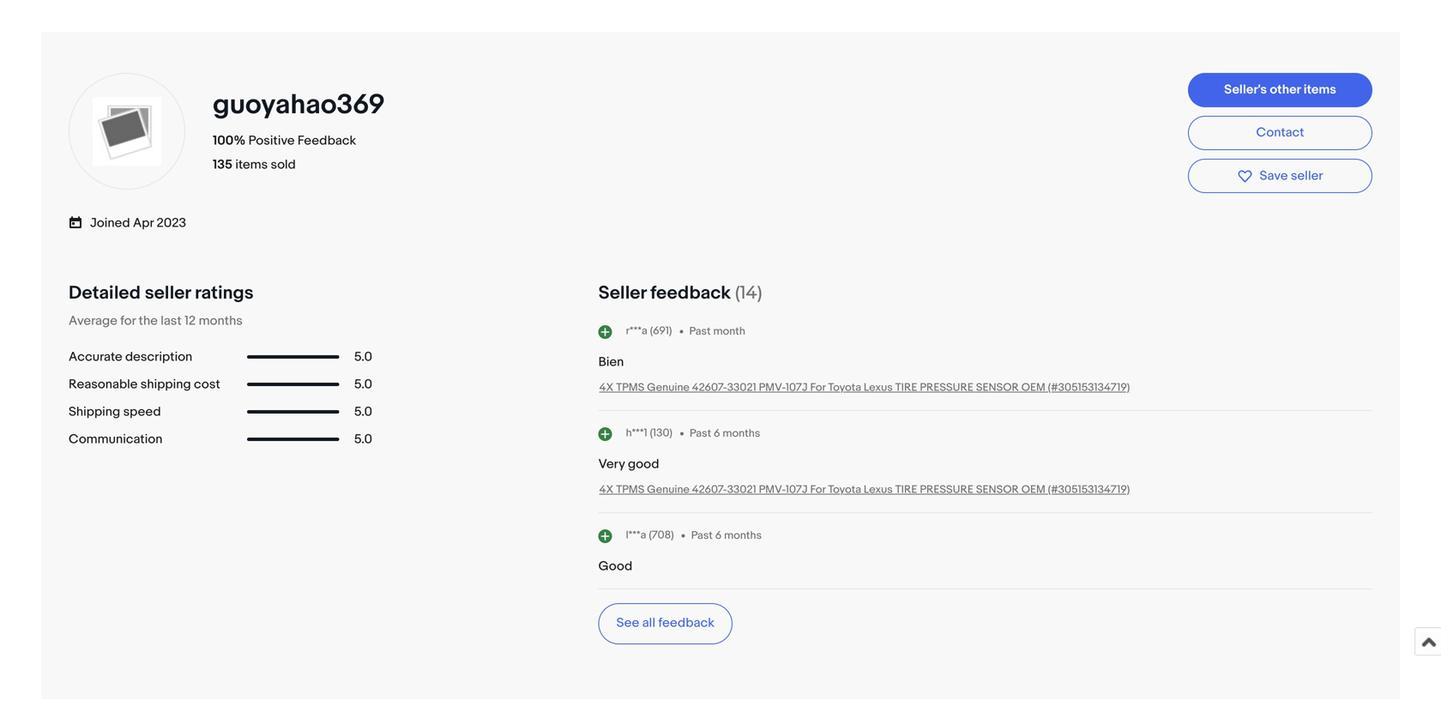 Task type: locate. For each thing, give the bounding box(es) containing it.
2 tire from the top
[[895, 483, 918, 496]]

0 vertical spatial sensor
[[976, 381, 1019, 394]]

(#305153134719)
[[1048, 381, 1130, 394], [1048, 483, 1130, 496]]

toyota
[[828, 381, 862, 394], [828, 483, 862, 496]]

1 sensor from the top
[[976, 381, 1019, 394]]

1 vertical spatial 33021
[[727, 483, 757, 496]]

107j
[[786, 381, 808, 394], [786, 483, 808, 496]]

ratings
[[195, 282, 254, 304]]

sensor for bien
[[976, 381, 1019, 394]]

4x tpms genuine 42607-33021 pmv-107j for toyota lexus tire pressure sensor oem (#305153134719) for very good
[[599, 483, 1130, 496]]

1 vertical spatial 42607-
[[692, 483, 727, 496]]

past month
[[689, 325, 746, 338]]

1 vertical spatial pressure
[[920, 483, 974, 496]]

2 33021 from the top
[[727, 483, 757, 496]]

2 42607- from the top
[[692, 483, 727, 496]]

1 vertical spatial (#305153134719)
[[1048, 483, 1130, 496]]

(130)
[[650, 426, 673, 440]]

1 vertical spatial for
[[810, 483, 826, 496]]

0 vertical spatial 4x tpms genuine 42607-33021 pmv-107j for toyota lexus tire pressure sensor oem (#305153134719) link
[[599, 381, 1130, 394]]

reasonable
[[69, 377, 138, 392]]

2 4x tpms genuine 42607-33021 pmv-107j for toyota lexus tire pressure sensor oem (#305153134719) from the top
[[599, 483, 1130, 496]]

genuine down "good"
[[647, 483, 690, 496]]

items
[[1304, 82, 1337, 97], [235, 157, 268, 172]]

feedback
[[651, 282, 731, 304], [659, 615, 715, 631]]

tire for bien
[[895, 381, 918, 394]]

1 horizontal spatial seller
[[1291, 168, 1324, 184]]

seller
[[599, 282, 647, 304]]

6
[[714, 427, 720, 440], [715, 529, 722, 542]]

pmv-
[[759, 381, 786, 394], [759, 483, 786, 496]]

1 vertical spatial 6
[[715, 529, 722, 542]]

2 107j from the top
[[786, 483, 808, 496]]

2 sensor from the top
[[976, 483, 1019, 496]]

1 vertical spatial 4x tpms genuine 42607-33021 pmv-107j for toyota lexus tire pressure sensor oem (#305153134719)
[[599, 483, 1130, 496]]

toyota for bien
[[828, 381, 862, 394]]

past left month
[[689, 325, 711, 338]]

items right other
[[1304, 82, 1337, 97]]

0 vertical spatial 42607-
[[692, 381, 727, 394]]

2 pressure from the top
[[920, 483, 974, 496]]

1 5.0 from the top
[[354, 349, 372, 365]]

feedback inside see all feedback link
[[659, 615, 715, 631]]

1 lexus from the top
[[864, 381, 893, 394]]

4 5.0 from the top
[[354, 432, 372, 447]]

1 vertical spatial past 6 months
[[691, 529, 762, 542]]

4x tpms genuine 42607-33021 pmv-107j for toyota lexus tire pressure sensor oem (#305153134719)
[[599, 381, 1130, 394], [599, 483, 1130, 496]]

1 for from the top
[[810, 381, 826, 394]]

0 vertical spatial pressure
[[920, 381, 974, 394]]

100% positive feedback
[[213, 133, 356, 148]]

oem for very good
[[1022, 483, 1046, 496]]

seller right save at the top
[[1291, 168, 1324, 184]]

1 vertical spatial 107j
[[786, 483, 808, 496]]

months right (130)
[[723, 427, 761, 440]]

0 vertical spatial 33021
[[727, 381, 757, 394]]

contact link
[[1188, 116, 1373, 150]]

1 tire from the top
[[895, 381, 918, 394]]

seller feedback (14)
[[599, 282, 762, 304]]

genuine up (130)
[[647, 381, 690, 394]]

1 pmv- from the top
[[759, 381, 786, 394]]

5.0 for shipping
[[354, 377, 372, 392]]

toyota for very good
[[828, 483, 862, 496]]

0 vertical spatial tpms
[[616, 381, 645, 394]]

1 (#305153134719) from the top
[[1048, 381, 1130, 394]]

2 (#305153134719) from the top
[[1048, 483, 1130, 496]]

0 horizontal spatial seller
[[145, 282, 191, 304]]

42607-
[[692, 381, 727, 394], [692, 483, 727, 496]]

save seller
[[1260, 168, 1324, 184]]

past
[[689, 325, 711, 338], [690, 427, 711, 440], [691, 529, 713, 542]]

1 genuine from the top
[[647, 381, 690, 394]]

1 4x from the top
[[599, 381, 614, 394]]

135 items sold
[[213, 157, 296, 172]]

1 vertical spatial seller
[[145, 282, 191, 304]]

0 vertical spatial toyota
[[828, 381, 862, 394]]

seller's other items link
[[1188, 73, 1373, 107]]

r***a (691)
[[626, 324, 672, 338]]

past 6 months for good
[[691, 529, 762, 542]]

6 for very good
[[714, 427, 720, 440]]

tire for very good
[[895, 483, 918, 496]]

2 4x tpms genuine 42607-33021 pmv-107j for toyota lexus tire pressure sensor oem (#305153134719) link from the top
[[599, 483, 1130, 496]]

pmv- for bien
[[759, 381, 786, 394]]

2 genuine from the top
[[647, 483, 690, 496]]

past 6 months right (708)
[[691, 529, 762, 542]]

1 vertical spatial lexus
[[864, 483, 893, 496]]

0 vertical spatial (#305153134719)
[[1048, 381, 1130, 394]]

1 vertical spatial feedback
[[659, 615, 715, 631]]

2 tpms from the top
[[616, 483, 645, 496]]

past right (130)
[[690, 427, 711, 440]]

shipping speed
[[69, 404, 161, 420]]

0 vertical spatial lexus
[[864, 381, 893, 394]]

2 toyota from the top
[[828, 483, 862, 496]]

bien
[[599, 354, 624, 370]]

2 oem from the top
[[1022, 483, 1046, 496]]

4x
[[599, 381, 614, 394], [599, 483, 614, 496]]

1 42607- from the top
[[692, 381, 727, 394]]

33021
[[727, 381, 757, 394], [727, 483, 757, 496]]

0 vertical spatial past
[[689, 325, 711, 338]]

average for the last 12 months
[[69, 313, 243, 329]]

save
[[1260, 168, 1288, 184]]

1 toyota from the top
[[828, 381, 862, 394]]

1 4x tpms genuine 42607-33021 pmv-107j for toyota lexus tire pressure sensor oem (#305153134719) link from the top
[[599, 381, 1130, 394]]

1 107j from the top
[[786, 381, 808, 394]]

last
[[161, 313, 182, 329]]

seller's
[[1225, 82, 1267, 97]]

guoyahao369
[[213, 88, 385, 122]]

see all feedback
[[617, 615, 715, 631]]

5.0
[[354, 349, 372, 365], [354, 377, 372, 392], [354, 404, 372, 420], [354, 432, 372, 447]]

feedback up the past month
[[651, 282, 731, 304]]

for
[[810, 381, 826, 394], [810, 483, 826, 496]]

1 vertical spatial items
[[235, 157, 268, 172]]

1 oem from the top
[[1022, 381, 1046, 394]]

months down ratings at the left of the page
[[199, 313, 243, 329]]

genuine
[[647, 381, 690, 394], [647, 483, 690, 496]]

for for very good
[[810, 483, 826, 496]]

seller inside "button"
[[1291, 168, 1324, 184]]

guoyahao369 image
[[93, 97, 161, 166]]

0 vertical spatial past 6 months
[[690, 427, 761, 440]]

0 vertical spatial tire
[[895, 381, 918, 394]]

2 lexus from the top
[[864, 483, 893, 496]]

1 vertical spatial sensor
[[976, 483, 1019, 496]]

genuine for bien
[[647, 381, 690, 394]]

tpms for bien
[[616, 381, 645, 394]]

r***a
[[626, 324, 648, 338]]

0 vertical spatial 4x tpms genuine 42607-33021 pmv-107j for toyota lexus tire pressure sensor oem (#305153134719)
[[599, 381, 1130, 394]]

past 6 months
[[690, 427, 761, 440], [691, 529, 762, 542]]

pressure
[[920, 381, 974, 394], [920, 483, 974, 496]]

4x tpms genuine 42607-33021 pmv-107j for toyota lexus tire pressure sensor oem (#305153134719) link for bien
[[599, 381, 1130, 394]]

sold
[[271, 157, 296, 172]]

tire
[[895, 381, 918, 394], [895, 483, 918, 496]]

0 vertical spatial 6
[[714, 427, 720, 440]]

1 vertical spatial oem
[[1022, 483, 1046, 496]]

0 vertical spatial items
[[1304, 82, 1337, 97]]

months
[[199, 313, 243, 329], [723, 427, 761, 440], [724, 529, 762, 542]]

seller
[[1291, 168, 1324, 184], [145, 282, 191, 304]]

seller up last
[[145, 282, 191, 304]]

1 vertical spatial 4x
[[599, 483, 614, 496]]

100%
[[213, 133, 246, 148]]

sensor
[[976, 381, 1019, 394], [976, 483, 1019, 496]]

contact
[[1257, 125, 1305, 140]]

save seller button
[[1188, 159, 1373, 193]]

past 6 months right (130)
[[690, 427, 761, 440]]

33021 for very good
[[727, 483, 757, 496]]

0 vertical spatial seller
[[1291, 168, 1324, 184]]

5.0 for speed
[[354, 404, 372, 420]]

past for very good
[[690, 427, 711, 440]]

0 vertical spatial oem
[[1022, 381, 1046, 394]]

0 vertical spatial for
[[810, 381, 826, 394]]

1 vertical spatial tire
[[895, 483, 918, 496]]

items right 135 at top
[[235, 157, 268, 172]]

0 vertical spatial pmv-
[[759, 381, 786, 394]]

seller for detailed
[[145, 282, 191, 304]]

2 5.0 from the top
[[354, 377, 372, 392]]

joined
[[90, 215, 130, 231]]

oem
[[1022, 381, 1046, 394], [1022, 483, 1046, 496]]

see
[[617, 615, 640, 631]]

1 vertical spatial tpms
[[616, 483, 645, 496]]

lexus
[[864, 381, 893, 394], [864, 483, 893, 496]]

1 vertical spatial pmv-
[[759, 483, 786, 496]]

1 vertical spatial months
[[723, 427, 761, 440]]

0 vertical spatial feedback
[[651, 282, 731, 304]]

1 pressure from the top
[[920, 381, 974, 394]]

detailed
[[69, 282, 141, 304]]

seller's other items
[[1225, 82, 1337, 97]]

(708)
[[649, 529, 674, 542]]

0 vertical spatial 107j
[[786, 381, 808, 394]]

months for good
[[724, 529, 762, 542]]

0 vertical spatial genuine
[[647, 381, 690, 394]]

107j for very good
[[786, 483, 808, 496]]

l***a
[[626, 529, 646, 542]]

feedback right all
[[659, 615, 715, 631]]

1 vertical spatial toyota
[[828, 483, 862, 496]]

past right (708)
[[691, 529, 713, 542]]

feedback
[[298, 133, 356, 148]]

4x tpms genuine 42607-33021 pmv-107j for toyota lexus tire pressure sensor oem (#305153134719) for bien
[[599, 381, 1130, 394]]

4x tpms genuine 42607-33021 pmv-107j for toyota lexus tire pressure sensor oem (#305153134719) link
[[599, 381, 1130, 394], [599, 483, 1130, 496]]

1 33021 from the top
[[727, 381, 757, 394]]

4x down very
[[599, 483, 614, 496]]

2 vertical spatial months
[[724, 529, 762, 542]]

tpms
[[616, 381, 645, 394], [616, 483, 645, 496]]

tpms down very good at the bottom left of page
[[616, 483, 645, 496]]

1 vertical spatial genuine
[[647, 483, 690, 496]]

1 vertical spatial 4x tpms genuine 42607-33021 pmv-107j for toyota lexus tire pressure sensor oem (#305153134719) link
[[599, 483, 1130, 496]]

(14)
[[735, 282, 762, 304]]

pmv- for very good
[[759, 483, 786, 496]]

6 right (708)
[[715, 529, 722, 542]]

2 vertical spatial past
[[691, 529, 713, 542]]

3 5.0 from the top
[[354, 404, 372, 420]]

months right (708)
[[724, 529, 762, 542]]

1 tpms from the top
[[616, 381, 645, 394]]

4x for bien
[[599, 381, 614, 394]]

oem for bien
[[1022, 381, 1046, 394]]

2 pmv- from the top
[[759, 483, 786, 496]]

tpms down bien
[[616, 381, 645, 394]]

1 vertical spatial past
[[690, 427, 711, 440]]

for
[[120, 313, 136, 329]]

past 6 months for very good
[[690, 427, 761, 440]]

1 4x tpms genuine 42607-33021 pmv-107j for toyota lexus tire pressure sensor oem (#305153134719) from the top
[[599, 381, 1130, 394]]

2 for from the top
[[810, 483, 826, 496]]

h***1
[[626, 426, 648, 440]]

pressure for very good
[[920, 483, 974, 496]]

past for good
[[691, 529, 713, 542]]

2 4x from the top
[[599, 483, 614, 496]]

1 horizontal spatial items
[[1304, 82, 1337, 97]]

0 vertical spatial 4x
[[599, 381, 614, 394]]

4x down bien
[[599, 381, 614, 394]]

6 right (130)
[[714, 427, 720, 440]]



Task type: describe. For each thing, give the bounding box(es) containing it.
4x tpms genuine 42607-33021 pmv-107j for toyota lexus tire pressure sensor oem (#305153134719) link for very good
[[599, 483, 1130, 496]]

(#305153134719) for very good
[[1048, 483, 1130, 496]]

very
[[599, 457, 625, 472]]

5.0 for description
[[354, 349, 372, 365]]

speed
[[123, 404, 161, 420]]

accurate description
[[69, 349, 192, 365]]

good
[[628, 457, 659, 472]]

positive
[[248, 133, 295, 148]]

seller for save
[[1291, 168, 1324, 184]]

apr
[[133, 215, 154, 231]]

0 horizontal spatial items
[[235, 157, 268, 172]]

shipping
[[141, 377, 191, 392]]

107j for bien
[[786, 381, 808, 394]]

4x for very good
[[599, 483, 614, 496]]

42607- for very good
[[692, 483, 727, 496]]

cost
[[194, 377, 220, 392]]

6 for good
[[715, 529, 722, 542]]

genuine for very good
[[647, 483, 690, 496]]

the
[[139, 313, 158, 329]]

months for very good
[[723, 427, 761, 440]]

tpms for very good
[[616, 483, 645, 496]]

(691)
[[650, 324, 672, 338]]

sensor for very good
[[976, 483, 1019, 496]]

33021 for bien
[[727, 381, 757, 394]]

communication
[[69, 432, 163, 447]]

l***a (708)
[[626, 529, 674, 542]]

lexus for bien
[[864, 381, 893, 394]]

average
[[69, 313, 117, 329]]

good
[[599, 559, 633, 574]]

guoyahao369 link
[[213, 88, 391, 122]]

42607- for bien
[[692, 381, 727, 394]]

shipping
[[69, 404, 120, 420]]

for for bien
[[810, 381, 826, 394]]

135
[[213, 157, 233, 172]]

0 vertical spatial months
[[199, 313, 243, 329]]

text__icon wrapper image
[[69, 213, 90, 230]]

very good
[[599, 457, 659, 472]]

lexus for very good
[[864, 483, 893, 496]]

2023
[[157, 215, 186, 231]]

12
[[185, 313, 196, 329]]

all
[[642, 615, 656, 631]]

reasonable shipping cost
[[69, 377, 220, 392]]

detailed seller ratings
[[69, 282, 254, 304]]

description
[[125, 349, 192, 365]]

accurate
[[69, 349, 122, 365]]

joined apr 2023
[[90, 215, 186, 231]]

other
[[1270, 82, 1301, 97]]

see all feedback link
[[599, 603, 733, 645]]

month
[[713, 325, 746, 338]]

(#305153134719) for bien
[[1048, 381, 1130, 394]]

past for bien
[[689, 325, 711, 338]]

items inside 'link'
[[1304, 82, 1337, 97]]

h***1 (130)
[[626, 426, 673, 440]]

pressure for bien
[[920, 381, 974, 394]]



Task type: vqa. For each thing, say whether or not it's contained in the screenshot.
Explore
no



